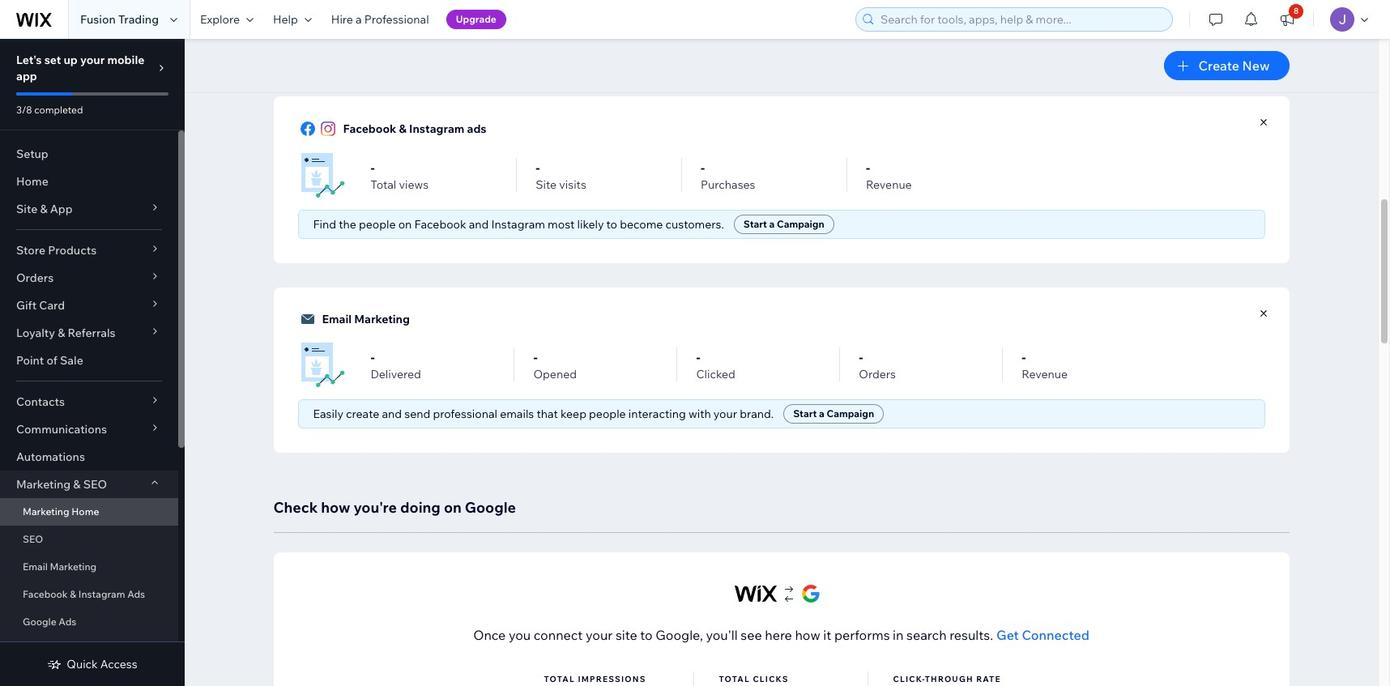 Task type: describe. For each thing, give the bounding box(es) containing it.
see
[[741, 627, 762, 643]]

here
[[765, 627, 792, 643]]

most
[[548, 217, 575, 232]]

find the people on facebook and instagram most likely to become customers.
[[313, 217, 724, 232]]

marketing & seo
[[16, 477, 107, 492]]

1 horizontal spatial orders
[[859, 367, 896, 382]]

start for - orders
[[794, 408, 817, 420]]

em image
[[298, 340, 346, 389]]

a for - opened
[[819, 408, 825, 420]]

gift card
[[16, 298, 65, 313]]

0 horizontal spatial how
[[321, 498, 350, 517]]

home link
[[0, 168, 178, 195]]

click-through rate
[[893, 674, 1001, 685]]

facebook & instagram ads
[[23, 588, 145, 601]]

1 vertical spatial ads
[[59, 616, 76, 628]]

campaign for - revenue
[[777, 218, 825, 230]]

professional
[[365, 12, 429, 27]]

point
[[16, 353, 44, 368]]

recent
[[350, 42, 395, 61]]

a for - site visits
[[770, 218, 775, 230]]

- opened
[[534, 349, 577, 382]]

store products
[[16, 243, 97, 258]]

communications button
[[0, 416, 178, 443]]

quick
[[67, 657, 98, 672]]

total
[[371, 177, 397, 192]]

0 horizontal spatial to
[[607, 217, 618, 232]]

click-
[[893, 674, 925, 685]]

your left site
[[586, 627, 613, 643]]

start a campaign button for - orders
[[784, 404, 884, 424]]

1 horizontal spatial revenue
[[1022, 367, 1068, 382]]

explore
[[200, 12, 240, 27]]

clicked
[[696, 367, 736, 382]]

your down hire
[[315, 42, 347, 61]]

0 horizontal spatial revenue
[[866, 177, 912, 192]]

- inside the - opened
[[534, 349, 538, 365]]

completed
[[34, 104, 83, 116]]

1 vertical spatial home
[[72, 506, 99, 518]]

rate
[[977, 674, 1001, 685]]

google ads link
[[0, 609, 178, 636]]

likely
[[577, 217, 604, 232]]

opened
[[534, 367, 577, 382]]

0 vertical spatial email marketing
[[322, 312, 410, 327]]

marketing & seo button
[[0, 471, 178, 498]]

create
[[1199, 58, 1240, 74]]

easily
[[313, 407, 344, 421]]

1 horizontal spatial - revenue
[[1022, 349, 1068, 382]]

let's set up your mobile app
[[16, 53, 145, 83]]

1 horizontal spatial email
[[322, 312, 352, 327]]

store products button
[[0, 237, 178, 264]]

marketing up - delivered
[[354, 312, 410, 327]]

google search console image
[[734, 582, 829, 606]]

marketing up facebook & instagram ads
[[50, 561, 97, 573]]

fb ads image
[[298, 151, 346, 199]]

contacts
[[16, 395, 65, 409]]

point of sale link
[[0, 347, 178, 374]]

hire a professional
[[331, 12, 429, 27]]

point of sale
[[16, 353, 83, 368]]

track
[[274, 42, 312, 61]]

create new button
[[1165, 51, 1290, 80]]

sidebar element
[[0, 39, 185, 686]]

total impressions
[[544, 674, 646, 685]]

campaigns
[[398, 42, 474, 61]]

start for - revenue
[[744, 218, 767, 230]]

0 horizontal spatial seo
[[23, 533, 43, 545]]

card
[[39, 298, 65, 313]]

facebook for facebook & instagram ads
[[343, 122, 397, 136]]

trading
[[118, 12, 159, 27]]

setup
[[16, 147, 48, 161]]

help button
[[263, 0, 322, 39]]

of
[[47, 353, 57, 368]]

- clicked
[[696, 349, 736, 382]]

hire
[[331, 12, 353, 27]]

1 vertical spatial on
[[444, 498, 462, 517]]

through
[[925, 674, 974, 685]]

a inside the hire a professional link
[[356, 12, 362, 27]]

new
[[1243, 58, 1270, 74]]

- inside - orders
[[859, 349, 864, 365]]

automations
[[16, 450, 85, 464]]

create
[[346, 407, 380, 421]]

once you connect your site to google, you'll see here how it performs in search results. get connected
[[473, 627, 1090, 643]]

1 horizontal spatial people
[[589, 407, 626, 421]]

loyalty & referrals button
[[0, 319, 178, 347]]

1 vertical spatial instagram
[[492, 217, 545, 232]]

check
[[274, 498, 318, 517]]

total for total clicks
[[719, 674, 750, 685]]

& for loyalty & referrals
[[58, 326, 65, 340]]

views
[[399, 177, 429, 192]]

sale
[[60, 353, 83, 368]]

3/8
[[16, 104, 32, 116]]

Search for tools, apps, help & more... field
[[876, 8, 1168, 31]]

brand.
[[740, 407, 774, 421]]

send
[[405, 407, 431, 421]]

1 horizontal spatial google
[[465, 498, 516, 517]]

8 button
[[1270, 0, 1306, 39]]

- inside - total views
[[371, 160, 375, 176]]

your inside let's set up your mobile app
[[80, 53, 105, 67]]

loyalty & referrals
[[16, 326, 116, 340]]

- delivered
[[371, 349, 421, 382]]

gift
[[16, 298, 37, 313]]

start a campaign for - orders
[[794, 408, 875, 420]]

email marketing inside sidebar element
[[23, 561, 97, 573]]

get connected button
[[997, 626, 1090, 645]]

- inside the - purchases
[[701, 160, 705, 176]]

help
[[273, 12, 298, 27]]

1 vertical spatial facebook
[[415, 217, 466, 232]]



Task type: vqa. For each thing, say whether or not it's contained in the screenshot.
generate
no



Task type: locate. For each thing, give the bounding box(es) containing it.
start a campaign down purchases at the top
[[744, 218, 825, 230]]

1 vertical spatial campaign
[[827, 408, 875, 420]]

1 vertical spatial email marketing
[[23, 561, 97, 573]]

email marketing up - delivered
[[322, 312, 410, 327]]

2 horizontal spatial instagram
[[492, 217, 545, 232]]

instagram icon image
[[317, 118, 338, 139]]

seo link
[[0, 526, 178, 554]]

in
[[893, 627, 904, 643]]

people right keep
[[589, 407, 626, 421]]

0 horizontal spatial email marketing
[[23, 561, 97, 573]]

0 horizontal spatial email
[[23, 561, 48, 573]]

0 vertical spatial revenue
[[866, 177, 912, 192]]

site inside dropdown button
[[16, 202, 37, 216]]

2 vertical spatial a
[[819, 408, 825, 420]]

site & app
[[16, 202, 73, 216]]

interacting
[[629, 407, 686, 421]]

&
[[399, 122, 407, 136], [40, 202, 47, 216], [58, 326, 65, 340], [73, 477, 81, 492], [70, 588, 76, 601]]

& for facebook & instagram ads
[[70, 588, 76, 601]]

0 horizontal spatial and
[[382, 407, 402, 421]]

0 horizontal spatial orders
[[16, 271, 54, 285]]

marketing down marketing & seo
[[23, 506, 69, 518]]

upgrade
[[456, 13, 497, 25]]

1 horizontal spatial to
[[640, 627, 653, 643]]

& for marketing & seo
[[73, 477, 81, 492]]

seo
[[83, 477, 107, 492], [23, 533, 43, 545]]

create new
[[1199, 58, 1270, 74]]

customers.
[[666, 217, 724, 232]]

find
[[313, 217, 336, 232]]

emails
[[500, 407, 534, 421]]

ads down facebook & instagram ads
[[59, 616, 76, 628]]

1 horizontal spatial instagram
[[409, 122, 465, 136]]

orders inside dropdown button
[[16, 271, 54, 285]]

0 horizontal spatial instagram
[[78, 588, 125, 601]]

0 vertical spatial site
[[536, 177, 557, 192]]

people right the the
[[359, 217, 396, 232]]

0 vertical spatial on
[[398, 217, 412, 232]]

1 vertical spatial a
[[770, 218, 775, 230]]

app
[[16, 69, 37, 83]]

0 vertical spatial how
[[321, 498, 350, 517]]

0 vertical spatial people
[[359, 217, 396, 232]]

quick access
[[67, 657, 137, 672]]

google down facebook & instagram ads
[[23, 616, 56, 628]]

delivered
[[371, 367, 421, 382]]

1 vertical spatial start a campaign
[[794, 408, 875, 420]]

0 vertical spatial start
[[744, 218, 767, 230]]

quick access button
[[47, 657, 137, 672]]

products
[[48, 243, 97, 258]]

email up facebook & instagram ads
[[23, 561, 48, 573]]

- total views
[[371, 160, 429, 192]]

0 horizontal spatial facebook
[[23, 588, 68, 601]]

start a campaign button for - revenue
[[734, 215, 834, 234]]

& up - total views
[[399, 122, 407, 136]]

revenue
[[866, 177, 912, 192], [1022, 367, 1068, 382]]

start
[[744, 218, 767, 230], [794, 408, 817, 420]]

0 horizontal spatial site
[[16, 202, 37, 216]]

connected
[[1022, 627, 1090, 643]]

1 horizontal spatial total
[[719, 674, 750, 685]]

get
[[997, 627, 1019, 643]]

0 vertical spatial start a campaign button
[[734, 215, 834, 234]]

0 vertical spatial home
[[16, 174, 48, 189]]

1 vertical spatial site
[[16, 202, 37, 216]]

home
[[16, 174, 48, 189], [72, 506, 99, 518]]

1 horizontal spatial and
[[469, 217, 489, 232]]

clicks
[[753, 674, 789, 685]]

1 total from the left
[[544, 674, 575, 685]]

to right likely
[[607, 217, 618, 232]]

1 vertical spatial and
[[382, 407, 402, 421]]

marketing home
[[23, 506, 99, 518]]

1 horizontal spatial on
[[444, 498, 462, 517]]

0 vertical spatial start a campaign
[[744, 218, 825, 230]]

google right doing
[[465, 498, 516, 517]]

automations link
[[0, 443, 178, 471]]

total down connect
[[544, 674, 575, 685]]

you'll
[[706, 627, 738, 643]]

0 vertical spatial campaign
[[777, 218, 825, 230]]

- purchases
[[701, 160, 756, 192]]

marketing down the automations
[[16, 477, 71, 492]]

2 vertical spatial facebook
[[23, 588, 68, 601]]

& for facebook & instagram ads
[[399, 122, 407, 136]]

start down purchases at the top
[[744, 218, 767, 230]]

0 vertical spatial facebook
[[343, 122, 397, 136]]

0 vertical spatial and
[[469, 217, 489, 232]]

how left it
[[795, 627, 821, 643]]

how
[[321, 498, 350, 517], [795, 627, 821, 643]]

0 horizontal spatial google
[[23, 616, 56, 628]]

instagram
[[409, 122, 465, 136], [492, 217, 545, 232], [78, 588, 125, 601]]

store
[[16, 243, 45, 258]]

a
[[356, 12, 362, 27], [770, 218, 775, 230], [819, 408, 825, 420]]

1 horizontal spatial start
[[794, 408, 817, 420]]

1 vertical spatial email
[[23, 561, 48, 573]]

your right with
[[714, 407, 737, 421]]

home down setup
[[16, 174, 48, 189]]

& right loyalty
[[58, 326, 65, 340]]

& inside popup button
[[73, 477, 81, 492]]

google,
[[656, 627, 703, 643]]

instagram for ads
[[78, 588, 125, 601]]

1 horizontal spatial a
[[770, 218, 775, 230]]

start a campaign for - revenue
[[744, 218, 825, 230]]

start a campaign button down - orders
[[784, 404, 884, 424]]

1 vertical spatial start
[[794, 408, 817, 420]]

site left visits
[[536, 177, 557, 192]]

marketing home link
[[0, 498, 178, 526]]

your
[[315, 42, 347, 61], [80, 53, 105, 67], [714, 407, 737, 421], [586, 627, 613, 643]]

instagram inside sidebar element
[[78, 588, 125, 601]]

- orders
[[859, 349, 896, 382]]

1 horizontal spatial site
[[536, 177, 557, 192]]

start a campaign down - orders
[[794, 408, 875, 420]]

0 horizontal spatial start
[[744, 218, 767, 230]]

0 vertical spatial orders
[[16, 271, 54, 285]]

up
[[64, 53, 78, 67]]

1 vertical spatial orders
[[859, 367, 896, 382]]

email up the em "image"
[[322, 312, 352, 327]]

marketing inside popup button
[[16, 477, 71, 492]]

- inside - site visits
[[536, 160, 540, 176]]

a right brand.
[[819, 408, 825, 420]]

google inside sidebar element
[[23, 616, 56, 628]]

2 vertical spatial instagram
[[78, 588, 125, 601]]

start right brand.
[[794, 408, 817, 420]]

your right up at the top left of page
[[80, 53, 105, 67]]

- inside - clicked
[[696, 349, 701, 365]]

seo down marketing home
[[23, 533, 43, 545]]

1 vertical spatial how
[[795, 627, 821, 643]]

1 vertical spatial revenue
[[1022, 367, 1068, 382]]

& up marketing home link
[[73, 477, 81, 492]]

1 horizontal spatial seo
[[83, 477, 107, 492]]

instagram for ads
[[409, 122, 465, 136]]

instagram left ads at top
[[409, 122, 465, 136]]

& down email marketing link
[[70, 588, 76, 601]]

site
[[616, 627, 638, 643]]

purchases
[[701, 177, 756, 192]]

facebook down views
[[415, 217, 466, 232]]

orders button
[[0, 264, 178, 292]]

0 vertical spatial - revenue
[[866, 160, 912, 192]]

0 vertical spatial instagram
[[409, 122, 465, 136]]

0 horizontal spatial total
[[544, 674, 575, 685]]

performs
[[835, 627, 890, 643]]

a right customers. on the top of the page
[[770, 218, 775, 230]]

2 horizontal spatial facebook
[[415, 217, 466, 232]]

1 vertical spatial google
[[23, 616, 56, 628]]

1 vertical spatial start a campaign button
[[784, 404, 884, 424]]

seo up marketing home link
[[83, 477, 107, 492]]

1 vertical spatial people
[[589, 407, 626, 421]]

1 horizontal spatial how
[[795, 627, 821, 643]]

0 horizontal spatial people
[[359, 217, 396, 232]]

& left app
[[40, 202, 47, 216]]

mobile
[[107, 53, 145, 67]]

instagram left most at the top of the page
[[492, 217, 545, 232]]

1 horizontal spatial home
[[72, 506, 99, 518]]

facebook up google ads
[[23, 588, 68, 601]]

- inside - delivered
[[371, 349, 375, 365]]

- revenue
[[866, 160, 912, 192], [1022, 349, 1068, 382]]

total for total impressions
[[544, 674, 575, 685]]

0 vertical spatial seo
[[83, 477, 107, 492]]

you
[[509, 627, 531, 643]]

email marketing up facebook & instagram ads
[[23, 561, 97, 573]]

0 vertical spatial to
[[607, 217, 618, 232]]

fusion trading
[[80, 12, 159, 27]]

facebook inside sidebar element
[[23, 588, 68, 601]]

1 horizontal spatial email marketing
[[322, 312, 410, 327]]

search
[[907, 627, 947, 643]]

1 vertical spatial to
[[640, 627, 653, 643]]

how left 'you're'
[[321, 498, 350, 517]]

on
[[398, 217, 412, 232], [444, 498, 462, 517]]

email marketing link
[[0, 554, 178, 581]]

track your recent campaigns
[[274, 42, 474, 61]]

0 vertical spatial google
[[465, 498, 516, 517]]

email inside sidebar element
[[23, 561, 48, 573]]

facebook right instagram icon
[[343, 122, 397, 136]]

home down marketing & seo popup button
[[72, 506, 99, 518]]

facebook
[[343, 122, 397, 136], [415, 217, 466, 232], [23, 588, 68, 601]]

& for site & app
[[40, 202, 47, 216]]

0 horizontal spatial on
[[398, 217, 412, 232]]

gift card button
[[0, 292, 178, 319]]

fusion
[[80, 12, 116, 27]]

1 horizontal spatial facebook
[[343, 122, 397, 136]]

0 horizontal spatial ads
[[59, 616, 76, 628]]

access
[[100, 657, 137, 672]]

on down views
[[398, 217, 412, 232]]

0 vertical spatial a
[[356, 12, 362, 27]]

google
[[465, 498, 516, 517], [23, 616, 56, 628]]

0 horizontal spatial campaign
[[777, 218, 825, 230]]

start a campaign button down purchases at the top
[[734, 215, 834, 234]]

ads down email marketing link
[[127, 588, 145, 601]]

let's
[[16, 53, 42, 67]]

seo inside popup button
[[83, 477, 107, 492]]

that
[[537, 407, 558, 421]]

0 vertical spatial email
[[322, 312, 352, 327]]

2 horizontal spatial a
[[819, 408, 825, 420]]

to right site
[[640, 627, 653, 643]]

1 vertical spatial seo
[[23, 533, 43, 545]]

0 horizontal spatial home
[[16, 174, 48, 189]]

hire a professional link
[[322, 0, 439, 39]]

1 vertical spatial - revenue
[[1022, 349, 1068, 382]]

1 horizontal spatial campaign
[[827, 408, 875, 420]]

facebook for facebook & instagram ads
[[23, 588, 68, 601]]

site left app
[[16, 202, 37, 216]]

site inside - site visits
[[536, 177, 557, 192]]

keep
[[561, 407, 587, 421]]

- site visits
[[536, 160, 587, 192]]

become
[[620, 217, 663, 232]]

set
[[44, 53, 61, 67]]

ads
[[467, 122, 487, 136]]

0 horizontal spatial a
[[356, 12, 362, 27]]

on right doing
[[444, 498, 462, 517]]

0 horizontal spatial - revenue
[[866, 160, 912, 192]]

instagram down email marketing link
[[78, 588, 125, 601]]

1 horizontal spatial ads
[[127, 588, 145, 601]]

referrals
[[68, 326, 116, 340]]

campaign for - orders
[[827, 408, 875, 420]]

facebook & instagram ads link
[[0, 581, 178, 609]]

visits
[[559, 177, 587, 192]]

doing
[[400, 498, 441, 517]]

total left clicks
[[719, 674, 750, 685]]

once
[[473, 627, 506, 643]]

with
[[689, 407, 711, 421]]

2 total from the left
[[719, 674, 750, 685]]

the
[[339, 217, 356, 232]]

total clicks
[[719, 674, 789, 685]]

0 vertical spatial ads
[[127, 588, 145, 601]]

a right hire
[[356, 12, 362, 27]]



